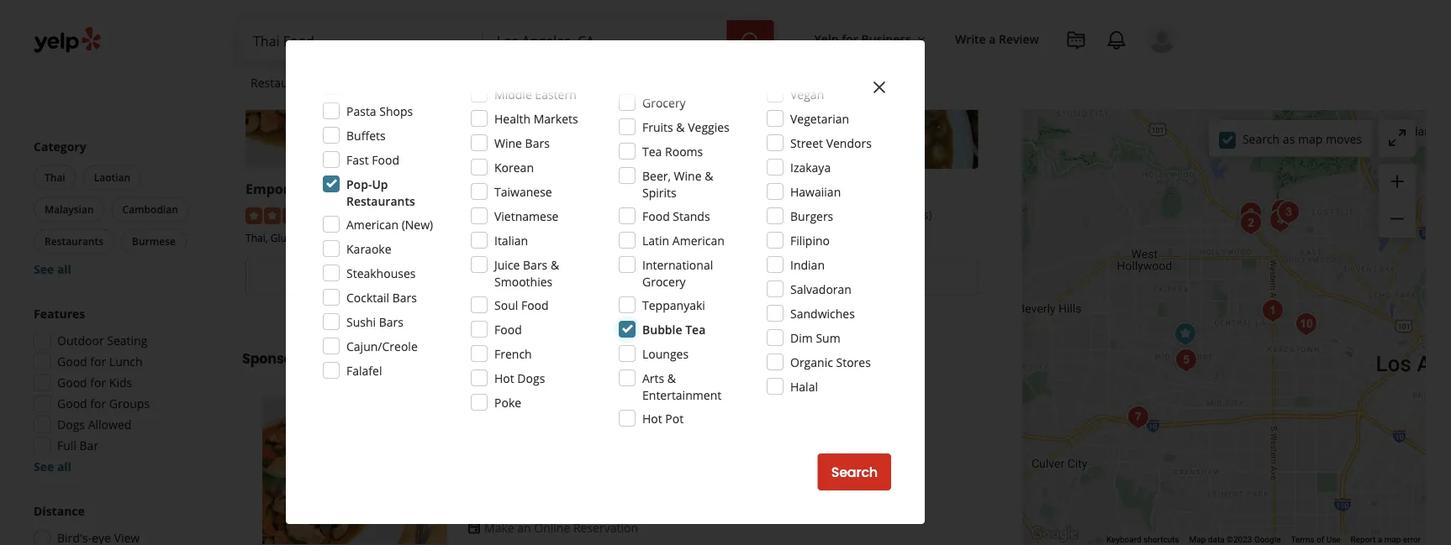 Task type: locate. For each thing, give the bounding box(es) containing it.
1 vertical spatial see all
[[34, 459, 71, 475]]

1 until from the left
[[341, 296, 366, 312]]

google
[[1254, 535, 1281, 545]]

4 star rating image
[[246, 208, 336, 225]]

1 vertical spatial offers
[[57, 51, 91, 67]]

pop-up restaurants
[[346, 176, 415, 209]]

1 vertical spatial restaurants
[[346, 193, 415, 209]]

bars down the steakhouses
[[392, 290, 417, 306]]

0 horizontal spatial open
[[307, 296, 338, 312]]

1 all from the top
[[57, 261, 71, 277]]

1 order now from the left
[[328, 268, 398, 287]]

1 horizontal spatial now
[[618, 268, 647, 287]]

hot left pot
[[642, 411, 662, 427]]

2 see all button from the top
[[34, 459, 71, 475]]

1 offers from the top
[[57, 9, 91, 25]]

order for thaibento
[[577, 268, 615, 287]]

buffets
[[346, 127, 386, 143]]

1 horizontal spatial a
[[1378, 535, 1382, 545]]

1 order now link from the left
[[246, 259, 481, 296]]

1 horizontal spatial order
[[577, 268, 615, 287]]

farmhouse kitchen thai cuisine image
[[1122, 401, 1155, 435]]

0 vertical spatial good
[[57, 354, 87, 370]]

open for order now
[[307, 296, 338, 312]]

1 see all from the top
[[34, 261, 71, 277]]

american
[[346, 217, 399, 232], [672, 232, 725, 248]]

1 good from the top
[[57, 354, 87, 370]]

order now link up until 12:30 am
[[494, 259, 730, 296]]

2 grocery from the top
[[642, 274, 686, 290]]

None search field
[[240, 20, 777, 61]]

a inside write a review "link"
[[989, 31, 996, 47]]

group containing features
[[29, 306, 209, 475]]

american up karaoke
[[346, 217, 399, 232]]

dogs down the french
[[517, 370, 545, 386]]

restaurants for restaurants link at the left top
[[251, 74, 316, 90]]

lounges
[[642, 346, 689, 362]]

dogs allowed
[[57, 417, 131, 433]]

restaurants
[[251, 74, 316, 90], [346, 193, 415, 209], [45, 235, 103, 248]]

american down stands
[[672, 232, 725, 248]]

vendors
[[826, 135, 872, 151]]

1 horizontal spatial emporium
[[467, 397, 555, 420]]

user actions element
[[801, 21, 1201, 124]]

1 horizontal spatial pm
[[896, 296, 914, 312]]

(new)
[[402, 217, 433, 232]]

for for kids
[[90, 375, 106, 391]]

open
[[307, 296, 338, 312], [807, 296, 839, 312]]

a right report
[[1378, 535, 1382, 545]]

bars down health markets
[[525, 135, 550, 151]]

map data ©2023 google
[[1189, 535, 1281, 545]]

thai, gluten-free, noodles
[[246, 231, 370, 245]]

1 horizontal spatial american
[[672, 232, 725, 248]]

results
[[318, 350, 367, 369]]

1 horizontal spatial open
[[807, 296, 839, 312]]

2 all from the top
[[57, 459, 71, 475]]

food down soul
[[494, 322, 522, 338]]

zoom out image
[[1387, 209, 1407, 229]]

search for search as map moves
[[1243, 131, 1280, 147]]

thaibento
[[494, 180, 563, 198]]

thai down burgers
[[803, 231, 823, 245]]

see all down full
[[34, 459, 71, 475]]

0 horizontal spatial until
[[341, 296, 366, 312]]

1 horizontal spatial tea
[[685, 322, 706, 338]]

©2023
[[1227, 535, 1252, 545]]

see
[[34, 261, 54, 277], [34, 459, 54, 475]]

offers for offers takeout
[[57, 51, 91, 67]]

1 see all button from the top
[[34, 261, 71, 277]]

website
[[851, 268, 905, 287]]

1 vertical spatial all
[[57, 459, 71, 475]]

wine inside beer, wine & spirits
[[674, 168, 702, 184]]

1 vertical spatial dogs
[[57, 417, 85, 433]]

0 horizontal spatial emporium thai link
[[246, 180, 348, 198]]

0 horizontal spatial map
[[1298, 131, 1323, 147]]

1 horizontal spatial hot
[[642, 411, 662, 427]]

1 horizontal spatial dogs
[[517, 370, 545, 386]]

grocery up fruits
[[642, 95, 686, 111]]

rooms
[[665, 143, 703, 159]]

2 order now link from the left
[[494, 259, 730, 296]]

bars down the 11:00
[[379, 314, 404, 330]]

pasta shops
[[346, 103, 413, 119]]

3 good from the top
[[57, 396, 87, 412]]

wine down health
[[494, 135, 522, 151]]

order now up until 12:30 am
[[577, 268, 647, 287]]

wine down rooms
[[674, 168, 702, 184]]

soul
[[494, 297, 518, 313]]

spirits
[[642, 185, 677, 201]]

bars for wine
[[525, 135, 550, 151]]

see all button down restaurants button
[[34, 261, 71, 277]]

report a map error
[[1351, 535, 1421, 545]]

1 pm from the left
[[402, 296, 420, 312]]

2 horizontal spatial restaurants
[[346, 193, 415, 209]]

tea up beer,
[[642, 143, 662, 159]]

2 open from the left
[[807, 296, 839, 312]]

ruen pair image
[[1265, 194, 1299, 228]]

food down spirits
[[642, 208, 670, 224]]

a for report
[[1378, 535, 1382, 545]]

1 horizontal spatial order now
[[577, 268, 647, 287]]

food up the up
[[372, 152, 399, 168]]

1 horizontal spatial search
[[1243, 131, 1280, 147]]

restaurants inside restaurants link
[[251, 74, 316, 90]]

0 horizontal spatial restaurants
[[45, 235, 103, 248]]

open left cocktail
[[307, 296, 338, 312]]

0 vertical spatial search
[[1243, 131, 1280, 147]]

0 vertical spatial emporium
[[246, 180, 315, 198]]

now up the 12:30
[[618, 268, 647, 287]]

order now up cocktail
[[328, 268, 398, 287]]

offers for offers delivery
[[57, 9, 91, 25]]

open down the view
[[807, 296, 839, 312]]

emporium thai link down hot dogs
[[467, 397, 595, 420]]

& up smoothies
[[551, 257, 559, 273]]

0 horizontal spatial dogs
[[57, 417, 85, 433]]

1 vertical spatial see all button
[[34, 459, 71, 475]]

0 horizontal spatial emporium
[[246, 180, 315, 198]]

offers up "reservations"
[[57, 9, 91, 25]]

for
[[842, 31, 858, 47], [90, 354, 106, 370], [90, 375, 106, 391], [90, 396, 106, 412]]

thai down category
[[45, 171, 65, 185]]

emporium inside emporium thai (3.7k reviews)
[[467, 397, 555, 420]]

1 horizontal spatial until
[[590, 296, 614, 312]]

order up cocktail
[[328, 268, 366, 287]]

1 horizontal spatial restaurants
[[251, 74, 316, 90]]

& up stands
[[705, 168, 713, 184]]

american (new)
[[346, 217, 433, 232]]

good for lunch
[[57, 354, 143, 370]]

1 now from the left
[[369, 268, 398, 287]]

0 vertical spatial (3.7k
[[363, 207, 389, 223]]

now up cocktail bars
[[369, 268, 398, 287]]

1 vertical spatial emporium
[[467, 397, 555, 420]]

search inside search button
[[831, 463, 878, 482]]

eastern
[[535, 86, 577, 102]]

keyboard shortcuts button
[[1106, 534, 1179, 546]]

0 vertical spatial dogs
[[517, 370, 545, 386]]

hot up 'poke'
[[494, 370, 514, 386]]

data
[[1208, 535, 1225, 545]]

0 horizontal spatial order now link
[[246, 259, 481, 296]]

0 vertical spatial see
[[34, 261, 54, 277]]

thai
[[45, 171, 65, 185], [319, 180, 348, 198], [743, 180, 772, 198], [494, 231, 514, 245], [803, 231, 823, 245], [559, 397, 595, 420]]

1 vertical spatial emporium thai link
[[467, 397, 595, 420]]

for for business
[[842, 31, 858, 47]]

2 pm from the left
[[896, 296, 914, 312]]

16 info v2 image
[[370, 352, 384, 366]]

search dialog
[[0, 0, 1451, 546]]

touch
[[775, 180, 816, 198]]

for right yelp
[[842, 31, 858, 47]]

order now for emporium thai
[[328, 268, 398, 287]]

category
[[34, 139, 86, 155]]

1 horizontal spatial (3.7k
[[585, 424, 611, 440]]

1 vertical spatial hot
[[642, 411, 662, 427]]

2 order from the left
[[577, 268, 615, 287]]

1 vertical spatial a
[[1378, 535, 1382, 545]]

0 horizontal spatial pm
[[402, 296, 420, 312]]

soup,
[[774, 231, 800, 245]]

1 see from the top
[[34, 261, 54, 277]]

emporium thai image
[[262, 397, 447, 546]]

order up until 12:30 am
[[577, 268, 615, 287]]

1 vertical spatial grocery
[[642, 274, 686, 290]]

hot
[[494, 370, 514, 386], [642, 411, 662, 427]]

&
[[676, 119, 685, 135], [705, 168, 713, 184], [551, 257, 559, 273], [667, 370, 676, 386]]

0 horizontal spatial wine
[[494, 135, 522, 151]]

1 vertical spatial wine
[[674, 168, 702, 184]]

for up good for kids
[[90, 354, 106, 370]]

1 order from the left
[[328, 268, 366, 287]]

see down restaurants button
[[34, 261, 54, 277]]

order
[[328, 268, 366, 287], [577, 268, 615, 287]]

0 vertical spatial see all button
[[34, 261, 71, 277]]

bar
[[79, 438, 98, 454]]

0 horizontal spatial order now
[[328, 268, 398, 287]]

falafel
[[346, 363, 382, 379]]

lunch
[[109, 354, 143, 370]]

(3.7k left hot pot
[[585, 424, 611, 440]]

see all button down full
[[34, 459, 71, 475]]

0 vertical spatial all
[[57, 261, 71, 277]]

1 vertical spatial see
[[34, 459, 54, 475]]

laotian button
[[83, 165, 141, 190]]

for for lunch
[[90, 354, 106, 370]]

emporium down hot dogs
[[467, 397, 555, 420]]

her thai image
[[1169, 318, 1202, 351]]

cajun/creole
[[346, 338, 418, 354]]

0 horizontal spatial search
[[831, 463, 878, 482]]

0 vertical spatial wine
[[494, 135, 522, 151]]

1 open from the left
[[307, 296, 338, 312]]

cocktail
[[346, 290, 389, 306]]

2 see from the top
[[34, 459, 54, 475]]

good for good for groups
[[57, 396, 87, 412]]

korean
[[494, 159, 534, 175]]

2 vertical spatial restaurants
[[45, 235, 103, 248]]

2 vertical spatial good
[[57, 396, 87, 412]]

moves
[[1326, 131, 1362, 147]]

group containing category
[[30, 138, 209, 278]]

free,
[[305, 231, 328, 245]]

0 vertical spatial hot
[[494, 370, 514, 386]]

0 vertical spatial restaurants
[[251, 74, 316, 90]]

offers down "reservations"
[[57, 51, 91, 67]]

a right write
[[989, 31, 996, 47]]

grocery down international
[[642, 274, 686, 290]]

map region
[[863, 48, 1451, 546]]

2 see all from the top
[[34, 459, 71, 475]]

business categories element
[[237, 61, 1177, 109]]

2 order now from the left
[[577, 268, 647, 287]]

bars inside juice bars & smoothies
[[523, 257, 548, 273]]

& inside arts & entertainment
[[667, 370, 676, 386]]

3 until from the left
[[842, 296, 867, 312]]

malaysian
[[45, 203, 94, 217]]

see up distance
[[34, 459, 54, 475]]

1 vertical spatial tea
[[685, 322, 706, 338]]

google image
[[1027, 524, 1082, 546]]

izakaya
[[790, 159, 831, 175]]

online
[[534, 520, 570, 536]]

search
[[1243, 131, 1280, 147], [831, 463, 878, 482]]

for down good for kids
[[90, 396, 106, 412]]

0 vertical spatial grocery
[[642, 95, 686, 111]]

thai inside emporium thai (3.7k reviews)
[[559, 397, 595, 420]]

emporium up 4 star rating image
[[246, 180, 315, 198]]

0 vertical spatial see all
[[34, 261, 71, 277]]

map for error
[[1384, 535, 1401, 545]]

1 vertical spatial good
[[57, 375, 87, 391]]

halal
[[790, 379, 818, 395]]

(3.7k
[[363, 207, 389, 223], [585, 424, 611, 440]]

write
[[955, 31, 986, 47]]

0 vertical spatial map
[[1298, 131, 1323, 147]]

karaoke
[[346, 241, 391, 257]]

(3.7k right 4.0 on the left
[[363, 207, 389, 223]]

street vendors
[[790, 135, 872, 151]]

2 good from the top
[[57, 375, 87, 391]]

palms thai restaurant image
[[1234, 197, 1268, 230]]

2 now from the left
[[618, 268, 647, 287]]

& right arts in the left bottom of the page
[[667, 370, 676, 386]]

emporium thai link
[[246, 180, 348, 198], [467, 397, 595, 420]]

good for good for kids
[[57, 375, 87, 391]]

restaurants inside restaurants button
[[45, 235, 103, 248]]

16 chevron down v2 image
[[915, 33, 928, 46]]

until left 9:30
[[842, 296, 867, 312]]

steakhouses
[[346, 265, 416, 281]]

pm for view website
[[896, 296, 914, 312]]

group
[[30, 138, 209, 278], [1379, 164, 1416, 238], [29, 306, 209, 475]]

see for category
[[34, 261, 54, 277]]

street
[[790, 135, 823, 151]]

thai,
[[246, 231, 268, 245]]

& inside beer, wine & spirits
[[705, 168, 713, 184]]

good up dogs allowed
[[57, 396, 87, 412]]

until up sushi
[[341, 296, 366, 312]]

1 vertical spatial search
[[831, 463, 878, 482]]

1 vertical spatial map
[[1384, 535, 1401, 545]]

0 vertical spatial emporium thai link
[[246, 180, 348, 198]]

0 horizontal spatial hot
[[494, 370, 514, 386]]

0 vertical spatial offers
[[57, 9, 91, 25]]

until for order now
[[341, 296, 366, 312]]

grocery
[[642, 95, 686, 111], [642, 274, 686, 290]]

good down outdoor
[[57, 354, 87, 370]]

map left error
[[1384, 535, 1401, 545]]

all down full
[[57, 459, 71, 475]]

0 horizontal spatial now
[[369, 268, 398, 287]]

1 horizontal spatial wine
[[674, 168, 702, 184]]

dogs up full
[[57, 417, 85, 433]]

emporium
[[246, 180, 315, 198], [467, 397, 555, 420]]

0 horizontal spatial order
[[328, 268, 366, 287]]

0 horizontal spatial (3.7k
[[363, 207, 389, 223]]

for inside button
[[842, 31, 858, 47]]

1 horizontal spatial order now link
[[494, 259, 730, 296]]

open for view website
[[807, 296, 839, 312]]

emporium thai link up 4 star rating image
[[246, 180, 348, 198]]

1 horizontal spatial map
[[1384, 535, 1401, 545]]

0 horizontal spatial tea
[[642, 143, 662, 159]]

smoothies
[[494, 274, 553, 290]]

all down restaurants button
[[57, 261, 71, 277]]

now
[[369, 268, 398, 287], [618, 268, 647, 287]]

thai button
[[34, 165, 76, 190]]

poke
[[494, 395, 521, 411]]

pm right the 11:00
[[402, 296, 420, 312]]

& inside juice bars & smoothies
[[551, 257, 559, 273]]

fast
[[346, 152, 369, 168]]

map right as
[[1298, 131, 1323, 147]]

until left the 12:30
[[590, 296, 614, 312]]

pm right 9:30
[[896, 296, 914, 312]]

for down good for lunch at the left bottom of page
[[90, 375, 106, 391]]

2 horizontal spatial until
[[842, 296, 867, 312]]

cocktail bars
[[346, 290, 417, 306]]

0 horizontal spatial a
[[989, 31, 996, 47]]

0 vertical spatial a
[[989, 31, 996, 47]]

(600 reviews)
[[860, 207, 932, 223]]

am
[[650, 296, 669, 312]]

international grocery
[[642, 257, 713, 290]]

hot for hot dogs
[[494, 370, 514, 386]]

takeout
[[94, 51, 139, 67]]

thai up (3.7k reviews) link
[[559, 397, 595, 420]]

thai up juice
[[494, 231, 514, 245]]

thai left touch
[[743, 180, 772, 198]]

vegetarian
[[790, 111, 849, 127]]

tea
[[642, 143, 662, 159], [685, 322, 706, 338]]

stands
[[673, 208, 710, 224]]

tea down teppanyaki
[[685, 322, 706, 338]]

1 vertical spatial (3.7k
[[585, 424, 611, 440]]

order now link for thaibento
[[494, 259, 730, 296]]

0 vertical spatial tea
[[642, 143, 662, 159]]

bars up smoothies
[[523, 257, 548, 273]]

yelp for business
[[814, 31, 911, 47]]

delivery
[[94, 9, 139, 25]]

filipino
[[790, 232, 830, 248]]

good down good for lunch at the left bottom of page
[[57, 375, 87, 391]]

see all down restaurants button
[[34, 261, 71, 277]]

order now link up open until 11:00 pm
[[246, 259, 481, 296]]

2 offers from the top
[[57, 51, 91, 67]]

1 horizontal spatial emporium thai link
[[467, 397, 595, 420]]



Task type: describe. For each thing, give the bounding box(es) containing it.
yelp
[[814, 31, 839, 47]]

search as map moves
[[1243, 131, 1362, 147]]

middle
[[494, 86, 532, 102]]

restaurant
[[820, 180, 895, 198]]

bars for sushi
[[379, 314, 404, 330]]

organic stores
[[790, 354, 871, 370]]

thai inside "button"
[[45, 171, 65, 185]]

restaurants inside search dialog
[[346, 193, 415, 209]]

health
[[494, 111, 531, 127]]

good for groups
[[57, 396, 150, 412]]

allowed
[[88, 417, 131, 433]]

thai inside salad, soup, thai view website
[[803, 231, 823, 245]]

search image
[[740, 31, 761, 51]]

see all for features
[[34, 459, 71, 475]]

(3.7k inside emporium thai (3.7k reviews)
[[585, 424, 611, 440]]

use
[[1326, 535, 1341, 545]]

until 12:30 am
[[590, 296, 669, 312]]

11:00
[[369, 296, 399, 312]]

full bar
[[57, 438, 98, 454]]

sponsored results
[[242, 350, 367, 369]]

thai touch restaurant
[[743, 180, 895, 198]]

12:30
[[617, 296, 647, 312]]

notifications image
[[1106, 30, 1127, 50]]

auto services link
[[485, 61, 609, 109]]

offers delivery
[[57, 9, 139, 25]]

restaurants button
[[34, 229, 114, 254]]

keyboard
[[1106, 535, 1142, 545]]

0 horizontal spatial american
[[346, 217, 399, 232]]

reviews) inside emporium thai (3.7k reviews)
[[614, 424, 660, 440]]

hot dogs
[[494, 370, 545, 386]]

see for features
[[34, 459, 54, 475]]

pm for order now
[[402, 296, 420, 312]]

hawaiian
[[790, 184, 841, 200]]

services
[[527, 74, 572, 90]]

dogs inside search dialog
[[517, 370, 545, 386]]

close image
[[869, 77, 890, 98]]

hoy-ka thai restaurant image
[[1234, 207, 1268, 240]]

laotian
[[94, 171, 130, 185]]

beer,
[[642, 168, 671, 184]]

write a review link
[[948, 24, 1046, 54]]

business
[[861, 31, 911, 47]]

outdoor seating
[[57, 333, 147, 349]]

(36 reviews)
[[612, 207, 677, 223]]

grocery inside international grocery
[[642, 274, 686, 290]]

outdoor
[[57, 333, 104, 349]]

terms
[[1291, 535, 1315, 545]]

emporium for emporium thai
[[246, 180, 315, 198]]

bubble
[[642, 322, 682, 338]]

16 reservation v2 image
[[467, 522, 481, 535]]

bars for cocktail
[[392, 290, 417, 306]]

order for emporium thai
[[328, 268, 366, 287]]

now for thaibento
[[618, 268, 647, 287]]

sushi
[[346, 314, 376, 330]]

see all button for category
[[34, 261, 71, 277]]

hot for hot pot
[[642, 411, 662, 427]]

order now for thaibento
[[577, 268, 647, 287]]

4.0
[[343, 207, 360, 223]]

view
[[816, 268, 848, 287]]

taiwanese
[[494, 184, 552, 200]]

groups
[[109, 396, 150, 412]]

sushi bars
[[346, 314, 404, 330]]

2 until from the left
[[590, 296, 614, 312]]

markets
[[534, 111, 578, 127]]

good for good for lunch
[[57, 354, 87, 370]]

as
[[1283, 131, 1295, 147]]

4.7 star rating image
[[494, 208, 585, 225]]

& right fruits
[[676, 119, 685, 135]]

a for write
[[989, 31, 996, 47]]

entertainment
[[642, 387, 722, 403]]

error
[[1403, 535, 1421, 545]]

wine bars
[[494, 135, 550, 151]]

food stands
[[642, 208, 710, 224]]

cambodian button
[[111, 197, 189, 222]]

sum
[[816, 330, 841, 346]]

french
[[494, 346, 532, 362]]

4.1 star rating image
[[743, 208, 834, 225]]

juice
[[494, 257, 520, 273]]

thai touch restaurant link
[[743, 180, 895, 198]]

beer, wine & spirits
[[642, 168, 713, 201]]

spicy sugar thai - midcity image
[[1170, 344, 1203, 378]]

open until 11:00 pm
[[307, 296, 420, 312]]

expand map image
[[1387, 128, 1407, 148]]

fast food
[[346, 152, 399, 168]]

good for kids
[[57, 375, 132, 391]]

(3.7k reviews) link
[[585, 423, 660, 441]]

my thai kitchen image
[[1290, 308, 1323, 341]]

kids
[[109, 375, 132, 391]]

thai up 4.0 on the left
[[319, 180, 348, 198]]

see all for category
[[34, 261, 71, 277]]

distance option group
[[29, 503, 209, 546]]

restaurants link
[[237, 61, 353, 109]]

slideshow element
[[262, 397, 447, 546]]

all for features
[[57, 459, 71, 475]]

search for search
[[831, 463, 878, 482]]

vegan
[[790, 86, 824, 102]]

until for view website
[[842, 296, 867, 312]]

(600
[[860, 207, 884, 223]]

projects image
[[1066, 30, 1086, 50]]

fruits
[[642, 119, 673, 135]]

terms of use
[[1291, 535, 1341, 545]]

previous image
[[269, 479, 289, 499]]

up
[[372, 176, 388, 192]]

see all button for features
[[34, 459, 71, 475]]

noodles
[[331, 231, 370, 245]]

all for category
[[57, 261, 71, 277]]

sandwiches
[[790, 306, 855, 322]]

pa ord noodle image
[[1264, 204, 1297, 238]]

review
[[999, 31, 1039, 47]]

latin
[[642, 232, 669, 248]]

malaysian button
[[34, 197, 105, 222]]

1 grocery from the top
[[642, 95, 686, 111]]

zoom in image
[[1387, 171, 1407, 192]]

features
[[34, 306, 85, 322]]

food down smoothies
[[521, 297, 549, 313]]

write a review
[[955, 31, 1039, 47]]

burmese
[[132, 235, 176, 248]]

order now link for emporium thai
[[246, 259, 481, 296]]

map for moves
[[1298, 131, 1323, 147]]

map
[[1189, 535, 1206, 545]]

now for emporium thai
[[369, 268, 398, 287]]

sanamluang cafe hollywood image
[[1272, 196, 1306, 230]]

middle eastern
[[494, 86, 577, 102]]

emporium thai
[[246, 180, 348, 198]]

fruits & veggies
[[642, 119, 730, 135]]

restaurants for restaurants button
[[45, 235, 103, 248]]

burmese button
[[121, 229, 187, 254]]

for for groups
[[90, 396, 106, 412]]

emporium for emporium thai (3.7k reviews)
[[467, 397, 555, 420]]

juice bars & smoothies
[[494, 257, 559, 290]]

stores
[[836, 354, 871, 370]]

hae ha heng thai bistro image
[[1256, 294, 1290, 328]]

bars for juice
[[523, 257, 548, 273]]

shortcuts
[[1144, 535, 1179, 545]]



Task type: vqa. For each thing, say whether or not it's contained in the screenshot.
sandwiches link
no



